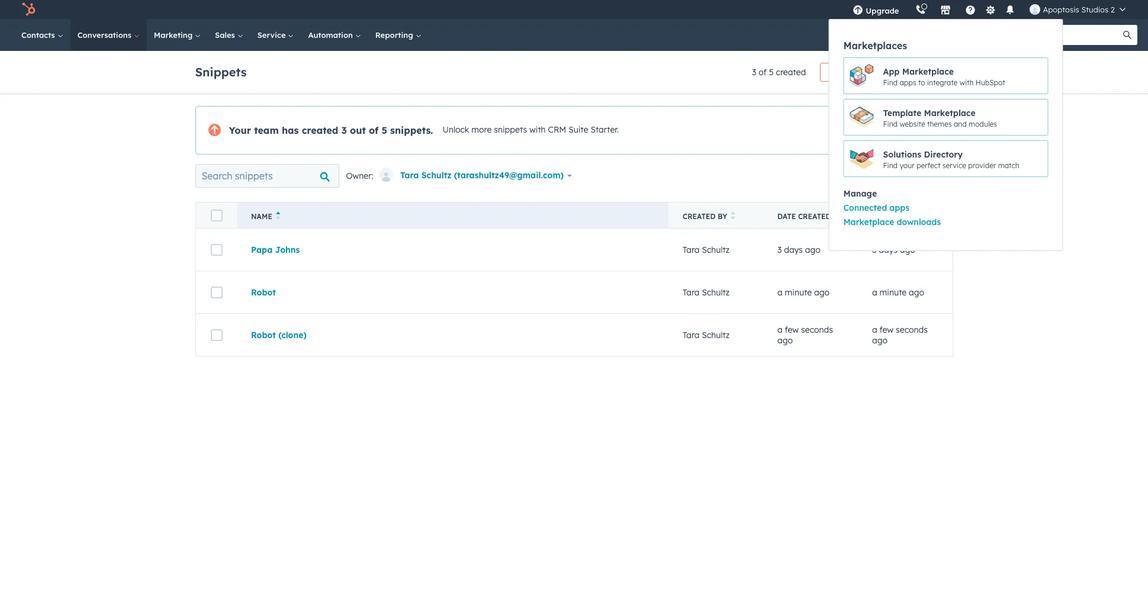 Task type: vqa. For each thing, say whether or not it's contained in the screenshot.
the & within the Privacy & Consent link
no



Task type: locate. For each thing, give the bounding box(es) containing it.
with
[[960, 78, 974, 87], [529, 124, 546, 135]]

1 vertical spatial robot
[[251, 330, 276, 340]]

0 vertical spatial of
[[759, 67, 767, 78]]

press to sort. element inside date modified button
[[934, 211, 938, 221]]

studios
[[1081, 5, 1109, 14]]

find
[[883, 78, 898, 87], [883, 119, 898, 128], [883, 161, 898, 170]]

with left crm
[[529, 124, 546, 135]]

tara for 3 days ago
[[683, 244, 700, 255]]

robot down the papa at the top of page
[[251, 287, 276, 298]]

marketplace up themes
[[924, 108, 976, 118]]

date for date modified
[[872, 208, 891, 216]]

0 horizontal spatial days
[[784, 244, 803, 255]]

schultz inside popup button
[[421, 170, 452, 180]]

date created
[[777, 212, 831, 221]]

2 robot from the top
[[251, 330, 276, 340]]

solutions directory image
[[850, 147, 874, 171]]

1 vertical spatial marketplace
[[924, 108, 976, 118]]

tara
[[400, 170, 419, 180], [683, 244, 700, 255], [683, 287, 700, 298], [683, 330, 700, 340]]

ascending sort. press to sort descending. element
[[276, 211, 280, 221]]

1 vertical spatial 5
[[382, 124, 387, 136]]

a few seconds ago
[[777, 324, 833, 345], [872, 324, 928, 345]]

press to sort. image for by
[[731, 211, 735, 220]]

3 inside snippets banner
[[752, 67, 756, 78]]

marketplaces menu item
[[829, 0, 1063, 251]]

days down "marketplace downloads" link
[[879, 244, 898, 255]]

1 a few seconds ago from the left
[[777, 324, 833, 345]]

marketplace up to
[[902, 66, 954, 77]]

0 vertical spatial tara schultz
[[683, 244, 730, 255]]

1 vertical spatial of
[[369, 124, 379, 136]]

find for app marketplace
[[883, 78, 898, 87]]

snippet
[[918, 68, 943, 76]]

created
[[683, 212, 716, 221]]

apoptosis
[[1043, 5, 1079, 14]]

1 marketplaces menu from the top
[[829, 0, 1134, 251]]

1 horizontal spatial with
[[960, 78, 974, 87]]

2 find from the top
[[883, 119, 898, 128]]

0 horizontal spatial a few seconds ago
[[777, 324, 833, 345]]

ago
[[805, 244, 820, 255], [900, 244, 915, 255], [814, 287, 830, 298], [909, 287, 924, 298], [777, 335, 793, 345], [872, 335, 888, 345]]

created left connected
[[798, 212, 831, 221]]

2 vertical spatial find
[[883, 161, 898, 170]]

2 marketplaces menu from the top
[[829, 19, 1063, 251]]

tara for a few seconds ago
[[683, 330, 700, 340]]

1 horizontal spatial days
[[879, 244, 898, 255]]

1 horizontal spatial few
[[880, 324, 894, 335]]

hubspot link
[[14, 2, 44, 17]]

marketplace inside app marketplace find apps to integrate with hubspot
[[902, 66, 954, 77]]

1 horizontal spatial 5
[[769, 67, 774, 78]]

folder
[[847, 68, 867, 76]]

Search HubSpot search field
[[982, 25, 1127, 45]]

date inside button
[[777, 212, 796, 221]]

0 horizontal spatial date
[[777, 212, 796, 221]]

find down solutions
[[883, 161, 898, 170]]

2 days from the left
[[879, 244, 898, 255]]

find inside solutions directory find your perfect service provider match
[[883, 161, 898, 170]]

snippets.
[[390, 124, 433, 136]]

robot left (clone)
[[251, 330, 276, 340]]

marketplaces menu
[[829, 0, 1134, 251], [829, 19, 1063, 251]]

solutions
[[883, 149, 921, 160]]

1 horizontal spatial of
[[759, 67, 767, 78]]

robot
[[251, 287, 276, 298], [251, 330, 276, 340]]

find down app
[[883, 78, 898, 87]]

apps
[[900, 78, 916, 87], [889, 203, 909, 213]]

0 horizontal spatial with
[[529, 124, 546, 135]]

press to sort. element right date modified
[[934, 211, 938, 221]]

3 tara schultz from the top
[[683, 330, 730, 340]]

2 vertical spatial created
[[798, 212, 831, 221]]

automation
[[308, 30, 355, 40]]

menu item inside marketplaces menu
[[907, 0, 910, 19]]

0 horizontal spatial few
[[785, 324, 799, 335]]

robot (clone) link
[[251, 330, 307, 340]]

press to sort. element right by
[[731, 211, 735, 221]]

marketplace down connected
[[843, 217, 894, 227]]

1 vertical spatial find
[[883, 119, 898, 128]]

press to sort. image inside created by button
[[731, 211, 735, 220]]

ascending sort. press to sort descending. image
[[276, 211, 280, 220]]

1 horizontal spatial press to sort. element
[[934, 211, 938, 221]]

apoptosis studios 2 button
[[1023, 0, 1133, 19]]

1 vertical spatial upgrade
[[890, 125, 926, 136]]

2 tara schultz from the top
[[683, 287, 730, 298]]

reporting
[[375, 30, 415, 40]]

out
[[350, 124, 366, 136]]

1 few from the left
[[785, 324, 799, 335]]

1 horizontal spatial a few seconds ago
[[872, 324, 928, 345]]

robot (clone)
[[251, 330, 307, 340]]

asset marketplace image
[[850, 105, 874, 129]]

1 horizontal spatial press to sort. image
[[934, 211, 938, 220]]

upgrade right upgrade image at top
[[866, 6, 899, 15]]

0 vertical spatial marketplace
[[902, 66, 954, 77]]

tara schultz (tarashultz49@gmail.com) button
[[378, 162, 580, 190]]

press to sort. image
[[731, 211, 735, 220], [934, 211, 938, 220]]

new
[[830, 68, 845, 76]]

created
[[776, 67, 806, 78], [302, 124, 338, 136], [798, 212, 831, 221]]

0 horizontal spatial a minute ago
[[777, 287, 830, 298]]

2 press to sort. element from the left
[[934, 211, 938, 221]]

0 horizontal spatial press to sort. element
[[731, 211, 735, 221]]

0 horizontal spatial of
[[369, 124, 379, 136]]

upgrade down template
[[890, 125, 926, 136]]

tara schultz
[[683, 244, 730, 255], [683, 287, 730, 298], [683, 330, 730, 340]]

solutions directory find your perfect service provider match
[[883, 149, 1019, 170]]

find inside template marketplace find website themes and modules
[[883, 119, 898, 128]]

apps up the modified
[[889, 203, 909, 213]]

marketplaces
[[843, 40, 907, 52]]

few
[[785, 324, 799, 335], [880, 324, 894, 335]]

created left new
[[776, 67, 806, 78]]

1 vertical spatial created
[[302, 124, 338, 136]]

marketplaces group
[[829, 57, 1063, 177]]

1 horizontal spatial minute
[[880, 287, 907, 298]]

1 horizontal spatial 3 days ago
[[872, 244, 915, 255]]

0 horizontal spatial press to sort. image
[[731, 211, 735, 220]]

connected
[[843, 203, 887, 213]]

apps down create
[[900, 78, 916, 87]]

0 vertical spatial robot
[[251, 287, 276, 298]]

tara schultz (tarashultz49@gmail.com)
[[400, 170, 564, 180]]

connected apps link
[[843, 203, 909, 213]]

sales
[[215, 30, 237, 40]]

(tarashultz49@gmail.com)
[[454, 170, 564, 180]]

3 days ago down "marketplace downloads" link
[[872, 244, 915, 255]]

1 press to sort. element from the left
[[731, 211, 735, 221]]

created for 5
[[776, 67, 806, 78]]

johns
[[275, 244, 300, 255]]

tara schultz for a few seconds ago
[[683, 330, 730, 340]]

a
[[777, 287, 783, 298], [872, 287, 877, 298], [777, 324, 783, 335], [872, 324, 877, 335]]

starter.
[[591, 124, 619, 135]]

modified
[[872, 216, 911, 225]]

0 vertical spatial with
[[960, 78, 974, 87]]

minute
[[785, 287, 812, 298], [880, 287, 907, 298]]

0 vertical spatial 5
[[769, 67, 774, 78]]

0 horizontal spatial 3 days ago
[[777, 244, 820, 255]]

1 find from the top
[[883, 78, 898, 87]]

hubspot
[[976, 78, 1005, 87]]

your
[[229, 124, 251, 136]]

papa
[[251, 244, 273, 255]]

date inside date modified
[[872, 208, 891, 216]]

of
[[759, 67, 767, 78], [369, 124, 379, 136]]

marketplace inside template marketplace find website themes and modules
[[924, 108, 976, 118]]

with inside app marketplace find apps to integrate with hubspot
[[960, 78, 974, 87]]

2 3 days ago from the left
[[872, 244, 915, 255]]

find inside app marketplace find apps to integrate with hubspot
[[883, 78, 898, 87]]

your
[[900, 161, 915, 170]]

downloads
[[897, 217, 941, 227]]

0 horizontal spatial minute
[[785, 287, 812, 298]]

hubspot image
[[21, 2, 36, 17]]

1 press to sort. image from the left
[[731, 211, 735, 220]]

manage group
[[829, 201, 1063, 229]]

robot for robot link
[[251, 287, 276, 298]]

3 days ago down date created
[[777, 244, 820, 255]]

created right has
[[302, 124, 338, 136]]

conversations
[[77, 30, 134, 40]]

marketplace
[[902, 66, 954, 77], [924, 108, 976, 118], [843, 217, 894, 227]]

menu item
[[907, 0, 910, 19]]

a minute ago
[[777, 287, 830, 298], [872, 287, 924, 298]]

help button
[[961, 0, 981, 19]]

1 robot from the top
[[251, 287, 276, 298]]

find down template
[[883, 119, 898, 128]]

2
[[1111, 5, 1115, 14]]

1 vertical spatial tara schultz
[[683, 287, 730, 298]]

service
[[943, 161, 966, 170]]

marketing
[[154, 30, 195, 40]]

create snippet button
[[884, 63, 953, 82]]

0 vertical spatial find
[[883, 78, 898, 87]]

2 press to sort. image from the left
[[934, 211, 938, 220]]

3
[[752, 67, 756, 78], [341, 124, 347, 136], [777, 244, 782, 255], [872, 244, 877, 255]]

2 vertical spatial marketplace
[[843, 217, 894, 227]]

press to sort. image for modified
[[934, 211, 938, 220]]

unlock
[[443, 124, 469, 135]]

upgrade
[[866, 6, 899, 15], [890, 125, 926, 136]]

marketplace downloads link
[[843, 217, 941, 227]]

with left hubspot
[[960, 78, 974, 87]]

1 horizontal spatial a minute ago
[[872, 287, 924, 298]]

press to sort. element inside created by button
[[731, 211, 735, 221]]

match
[[998, 161, 1019, 170]]

0 vertical spatial created
[[776, 67, 806, 78]]

snippets banner
[[195, 59, 953, 82]]

0 horizontal spatial 5
[[382, 124, 387, 136]]

0 horizontal spatial seconds
[[801, 324, 833, 335]]

marketplace for template marketplace
[[924, 108, 976, 118]]

press to sort. element
[[731, 211, 735, 221], [934, 211, 938, 221]]

days
[[784, 244, 803, 255], [879, 244, 898, 255]]

1 horizontal spatial seconds
[[896, 324, 928, 335]]

5 inside snippets banner
[[769, 67, 774, 78]]

1 vertical spatial apps
[[889, 203, 909, 213]]

1 tara schultz from the top
[[683, 244, 730, 255]]

2 vertical spatial tara schultz
[[683, 330, 730, 340]]

find for template marketplace
[[883, 119, 898, 128]]

3 find from the top
[[883, 161, 898, 170]]

tara inside popup button
[[400, 170, 419, 180]]

settings image
[[985, 5, 996, 16]]

created inside snippets banner
[[776, 67, 806, 78]]

5
[[769, 67, 774, 78], [382, 124, 387, 136]]

date created button
[[763, 202, 858, 228]]

0 vertical spatial apps
[[900, 78, 916, 87]]

1 horizontal spatial date
[[872, 208, 891, 216]]

press to sort. image inside date modified button
[[934, 211, 938, 220]]

tara schultz for 3 days ago
[[683, 244, 730, 255]]

days down date created
[[784, 244, 803, 255]]

1 days from the left
[[784, 244, 803, 255]]

suite
[[569, 124, 588, 135]]

marketing link
[[147, 19, 208, 51]]



Task type: describe. For each thing, give the bounding box(es) containing it.
schultz for 3 days ago
[[702, 244, 730, 255]]

created for has
[[302, 124, 338, 136]]

perfect
[[917, 161, 941, 170]]

integrate
[[927, 78, 958, 87]]

crm
[[548, 124, 566, 135]]

1 a minute ago from the left
[[777, 287, 830, 298]]

schultz for a few seconds ago
[[702, 330, 730, 340]]

upgrade image
[[853, 5, 864, 16]]

owner:
[[346, 171, 373, 181]]

app marketplace image
[[850, 64, 874, 88]]

snippets
[[494, 124, 527, 135]]

marketplace inside manage connected apps marketplace downloads
[[843, 217, 894, 227]]

sales link
[[208, 19, 250, 51]]

help image
[[965, 5, 976, 16]]

date for date created
[[777, 212, 796, 221]]

directory
[[924, 149, 963, 160]]

created by button
[[668, 202, 763, 228]]

team
[[254, 124, 279, 136]]

marketplaces image
[[941, 5, 951, 16]]

calling icon button
[[911, 2, 931, 17]]

3 of 5 created
[[752, 67, 806, 78]]

app
[[883, 66, 900, 77]]

modules
[[969, 119, 997, 128]]

notifications button
[[1000, 0, 1020, 19]]

press to sort. element for by
[[731, 211, 735, 221]]

snippets
[[195, 64, 247, 79]]

by
[[718, 212, 727, 221]]

more
[[471, 124, 492, 135]]

settings link
[[983, 3, 998, 16]]

name
[[251, 212, 272, 221]]

Search search field
[[195, 164, 339, 188]]

to
[[918, 78, 925, 87]]

search button
[[1117, 25, 1137, 45]]

manage connected apps marketplace downloads
[[843, 188, 941, 227]]

new folder
[[830, 68, 867, 76]]

schultz for a minute ago
[[702, 287, 730, 298]]

themes
[[927, 119, 952, 128]]

apps inside app marketplace find apps to integrate with hubspot
[[900, 78, 916, 87]]

find for solutions directory
[[883, 161, 898, 170]]

manage
[[843, 188, 877, 199]]

(clone)
[[278, 330, 307, 340]]

papa johns
[[251, 244, 300, 255]]

new folder button
[[820, 63, 877, 82]]

robot for robot (clone)
[[251, 330, 276, 340]]

service link
[[250, 19, 301, 51]]

automation link
[[301, 19, 368, 51]]

apps inside manage connected apps marketplace downloads
[[889, 203, 909, 213]]

app marketplace find apps to integrate with hubspot
[[883, 66, 1005, 87]]

search image
[[1123, 31, 1132, 39]]

press to sort. element for modified
[[934, 211, 938, 221]]

1 minute from the left
[[785, 287, 812, 298]]

reporting link
[[368, 19, 428, 51]]

upgrade link
[[875, 118, 941, 142]]

papa johns link
[[251, 244, 300, 255]]

tara schultz image
[[1030, 4, 1041, 15]]

tara for a minute ago
[[683, 287, 700, 298]]

template
[[883, 108, 921, 118]]

1 3 days ago from the left
[[777, 244, 820, 255]]

calling icon image
[[916, 5, 926, 15]]

contacts link
[[14, 19, 70, 51]]

notifications image
[[1005, 5, 1016, 16]]

created by
[[683, 212, 727, 221]]

create
[[894, 68, 916, 76]]

template marketplace find website themes and modules
[[883, 108, 997, 128]]

website
[[900, 119, 925, 128]]

date modified
[[872, 208, 911, 225]]

1 vertical spatial with
[[529, 124, 546, 135]]

2 minute from the left
[[880, 287, 907, 298]]

2 a few seconds ago from the left
[[872, 324, 928, 345]]

create snippet
[[894, 68, 943, 76]]

apoptosis studios 2
[[1043, 5, 1115, 14]]

name button
[[237, 202, 668, 228]]

2 seconds from the left
[[896, 324, 928, 335]]

2 few from the left
[[880, 324, 894, 335]]

robot link
[[251, 287, 276, 298]]

marketplaces button
[[933, 0, 958, 19]]

2 a minute ago from the left
[[872, 287, 924, 298]]

marketplace for app marketplace
[[902, 66, 954, 77]]

service
[[257, 30, 288, 40]]

provider
[[968, 161, 996, 170]]

has
[[282, 124, 299, 136]]

date modified button
[[858, 202, 953, 228]]

your team has created 3 out of 5 snippets.
[[229, 124, 433, 136]]

of inside snippets banner
[[759, 67, 767, 78]]

contacts
[[21, 30, 57, 40]]

conversations link
[[70, 19, 147, 51]]

and
[[954, 119, 967, 128]]

unlock more snippets with crm suite starter.
[[443, 124, 619, 135]]

created inside button
[[798, 212, 831, 221]]

tara schultz for a minute ago
[[683, 287, 730, 298]]

0 vertical spatial upgrade
[[866, 6, 899, 15]]

1 seconds from the left
[[801, 324, 833, 335]]



